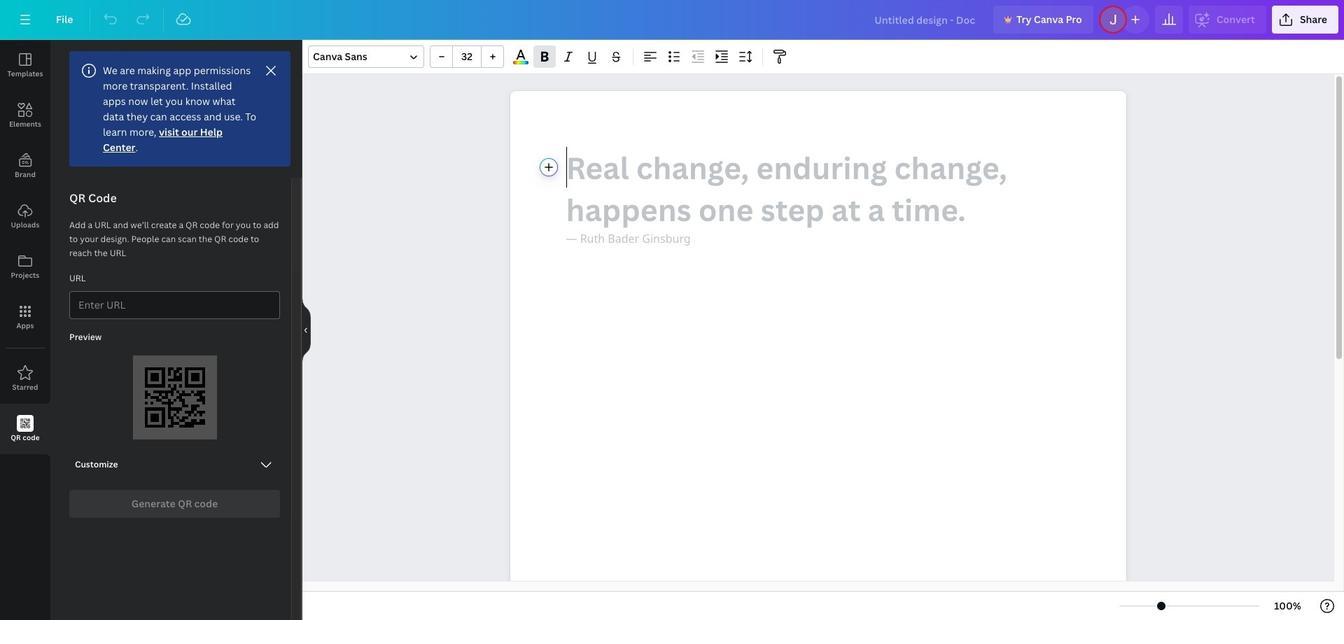 Task type: vqa. For each thing, say whether or not it's contained in the screenshot.
GROUP
yes



Task type: describe. For each thing, give the bounding box(es) containing it.
main menu bar
[[0, 0, 1345, 40]]

color range image
[[514, 61, 529, 64]]

preview of the generated qr code image
[[133, 356, 217, 440]]

Design title text field
[[864, 6, 988, 34]]



Task type: locate. For each thing, give the bounding box(es) containing it.
Enter URL text field
[[78, 292, 271, 319]]

None text field
[[510, 91, 1127, 621]]

Zoom button
[[1266, 595, 1311, 618]]

side panel tab list
[[0, 40, 50, 455]]

hide image
[[302, 297, 311, 364]]

group
[[430, 46, 504, 68]]

– – number field
[[457, 50, 477, 63]]



